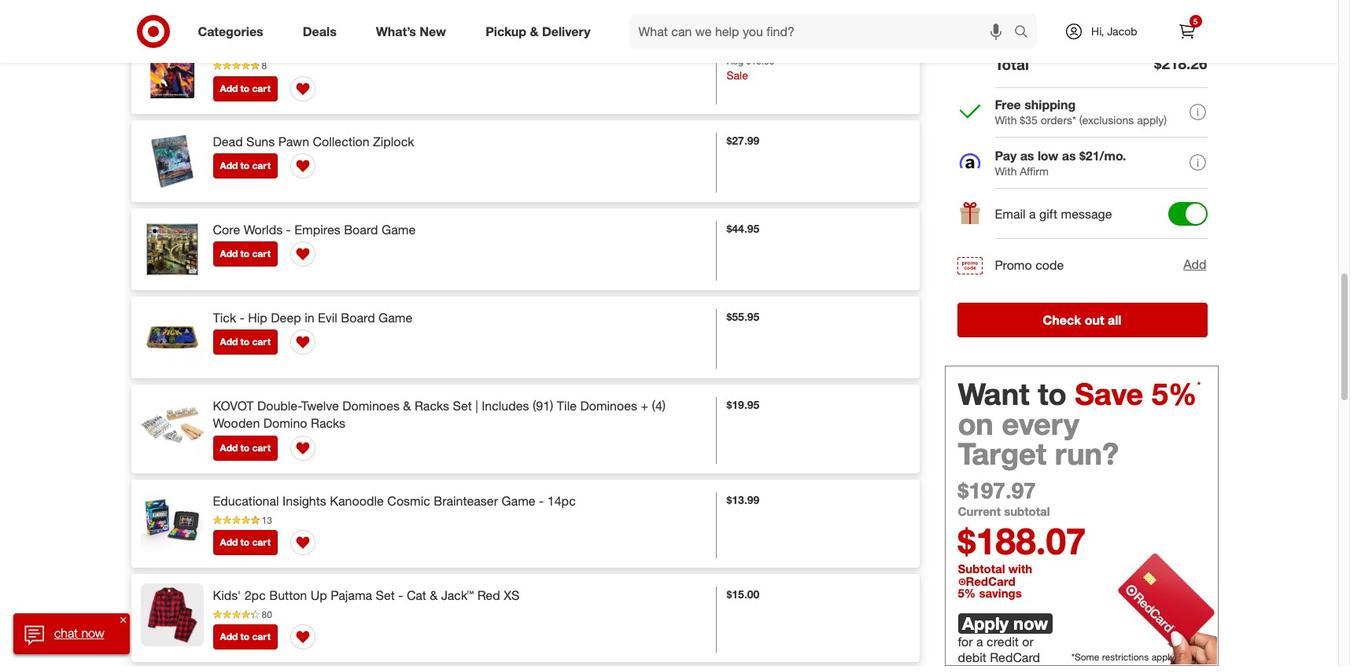 Task type: vqa. For each thing, say whether or not it's contained in the screenshot.
"purchased" within the $43.49 - $84.40 Sale When purchased online
no



Task type: describe. For each thing, give the bounding box(es) containing it.
affirm image
[[957, 151, 983, 176]]

add to cart for add to cart button inside the "spider-man : across the spider-verse (dvd + digital)" "list item"
[[220, 82, 271, 94]]

spider-man : across the spider-verse (dvd + digital)
[[213, 39, 515, 55]]

add for add to cart button inside core worlds - empires board game list item
[[220, 248, 238, 260]]

kids' 2pc button up pajama set - cat & jack™ red xs list item
[[131, 575, 920, 663]]

credit
[[987, 634, 1019, 650]]

2 vertical spatial &
[[430, 588, 438, 604]]

across
[[290, 39, 329, 55]]

apply
[[963, 613, 1009, 635]]

search button
[[1008, 14, 1045, 52]]

run?
[[1055, 436, 1119, 472]]

1 dominoes from the left
[[343, 398, 400, 414]]

0 horizontal spatial set
[[376, 588, 395, 604]]

- inside tick - hip deep in evil board game link
[[240, 310, 245, 326]]

to inside tick - hip deep in evil board game list item
[[241, 336, 250, 348]]

pawn
[[278, 133, 309, 149]]

evil
[[318, 310, 338, 326]]

sale
[[727, 68, 748, 82]]

tick - hip deep in evil board game
[[213, 310, 413, 326]]

add to cart button inside "spider-man : across the spider-verse (dvd + digital)" "list item"
[[213, 76, 278, 101]]

xs
[[504, 588, 520, 604]]

hip
[[248, 310, 268, 326]]

$15.00 for $15.00
[[727, 588, 760, 602]]

want to save 5% *
[[958, 376, 1201, 412]]

cart for add to cart button within kids' 2pc button up pajama set - cat & jack™ red xs list item
[[252, 631, 271, 643]]

add to cart button inside educational insights kanoodle cosmic brainteaser game - 14pc list item
[[213, 531, 278, 556]]

0 vertical spatial racks
[[415, 398, 450, 414]]

gift
[[1040, 206, 1058, 222]]

5
[[1194, 17, 1198, 26]]

with inside pay as low as $21/mo. with affirm
[[995, 164, 1017, 178]]

based on 98105
[[1008, 26, 1089, 40]]

deals
[[303, 23, 337, 39]]

red
[[477, 588, 500, 604]]

new
[[420, 23, 446, 39]]

dead suns pawn collection ziplock list item
[[131, 120, 920, 202]]

a inside apply now for a credit or debit redcard
[[977, 634, 984, 650]]

kids&#39; 2pc button up pajama set - cat &#38; jack&#8482; red xs image
[[140, 584, 203, 647]]

what's new link
[[363, 14, 466, 49]]

the
[[332, 39, 353, 55]]

apply)
[[1137, 113, 1167, 126]]

- inside core worlds - empires board game link
[[286, 222, 291, 237]]

to inside educational insights kanoodle cosmic brainteaser game - 14pc list item
[[241, 537, 250, 549]]

(dvd
[[433, 39, 462, 55]]

based
[[1008, 26, 1040, 40]]

chat
[[54, 626, 78, 642]]

spider-man : across the spider-verse (dvd + digital) link
[[213, 38, 515, 56]]

target
[[958, 436, 1047, 472]]

includes
[[482, 398, 529, 414]]

add to cart button inside kids' 2pc button up pajama set - cat & jack™ red xs list item
[[213, 625, 278, 650]]

$27.99
[[727, 133, 760, 147]]

subtotal
[[958, 562, 1006, 577]]

now for apply
[[1014, 613, 1048, 635]]

digital)
[[476, 39, 515, 55]]

add to cart for add to cart button within the kovot double-twelve dominoes & racks set  | includes (91) tile dominoes + (4) wooden domino racks list item
[[220, 443, 271, 454]]

subtotal
[[1004, 504, 1051, 519]]

pickup & delivery
[[486, 23, 591, 39]]

current
[[958, 504, 1001, 519]]

1 horizontal spatial 5%
[[1152, 376, 1198, 412]]

$13.99
[[727, 494, 760, 507]]

suns
[[246, 133, 275, 149]]

email
[[995, 206, 1026, 222]]

check
[[1043, 312, 1082, 328]]

jack™
[[441, 588, 474, 604]]

cosmic
[[388, 494, 430, 509]]

orders*
[[1041, 113, 1077, 126]]

1 spider- from the left
[[213, 39, 255, 55]]

14pc
[[548, 494, 576, 509]]

worlds
[[244, 222, 283, 237]]

what's
[[376, 23, 416, 39]]

core worlds - empires board game link
[[213, 221, 416, 239]]

categories link
[[185, 14, 283, 49]]

add to cart for add to cart button inside the dead suns pawn collection ziplock list item
[[220, 160, 271, 172]]

kovot double-twelve dominoes & racks set  | includes (91) tile dominoes + (4) wooden domino racks link
[[213, 397, 707, 433]]

add inside add button
[[1184, 257, 1207, 273]]

add for add to cart button within the kovot double-twelve dominoes & racks set  | includes (91) tile dominoes + (4) wooden domino racks list item
[[220, 443, 238, 454]]

cat
[[407, 588, 427, 604]]

$20.29
[[1170, 6, 1208, 22]]

kovot double-twelve dominoes & racks set  | includes (91) tile dominoes + (4) wooden domino racks image
[[140, 394, 203, 457]]

*some
[[1072, 651, 1100, 663]]

educational insights kanoodle cosmic brainteaser game - 14pc image
[[140, 490, 203, 553]]

restrictions
[[1103, 651, 1149, 663]]

debit
[[958, 650, 987, 666]]

email a gift message
[[995, 206, 1113, 222]]

dead suns pawn collection ziplock link
[[213, 133, 414, 151]]

(4)
[[652, 398, 666, 414]]

0 vertical spatial on
[[1043, 26, 1055, 40]]

& inside kovot double-twelve dominoes & racks set  | includes (91) tile dominoes + (4) wooden domino racks
[[403, 398, 411, 414]]

dead suns pawn collection ziplock
[[213, 133, 414, 149]]

$21/mo.
[[1080, 148, 1127, 163]]

or
[[1023, 634, 1034, 650]]

:
[[283, 39, 286, 55]]

cart for add to cart button inside the tick - hip deep in evil board game list item
[[252, 336, 271, 348]]

to inside dead suns pawn collection ziplock list item
[[241, 160, 250, 172]]

on inside on every target run?
[[958, 406, 994, 442]]

search
[[1008, 25, 1045, 41]]

free shipping with $35 orders* (exclusions apply)
[[995, 97, 1167, 126]]

$16.99
[[747, 55, 775, 67]]

|
[[476, 398, 478, 414]]

cart for add to cart button within educational insights kanoodle cosmic brainteaser game - 14pc list item
[[252, 537, 271, 549]]

on every target run?
[[958, 406, 1119, 472]]

$55.95
[[727, 310, 760, 323]]

to inside "spider-man : across the spider-verse (dvd + digital)" "list item"
[[241, 82, 250, 94]]

board inside core worlds - empires board game link
[[344, 222, 378, 237]]

categories
[[198, 23, 263, 39]]

to left save
[[1038, 376, 1067, 412]]

pay
[[995, 148, 1017, 163]]

add to cart button inside tick - hip deep in evil board game list item
[[213, 330, 278, 355]]

+ inside kovot double-twelve dominoes & racks set  | includes (91) tile dominoes + (4) wooden domino racks
[[641, 398, 649, 414]]

cart for add to cart button within the kovot double-twelve dominoes & racks set  | includes (91) tile dominoes + (4) wooden domino racks list item
[[252, 443, 271, 454]]

to inside core worlds - empires board game list item
[[241, 248, 250, 260]]

redcard inside apply now for a credit or debit redcard
[[990, 650, 1041, 666]]

check out all button
[[957, 303, 1208, 337]]

shipping
[[1025, 97, 1076, 112]]

delivery
[[542, 23, 591, 39]]

kids'
[[213, 588, 241, 604]]

+ inside "list item"
[[465, 39, 473, 55]]

tick - hip deep in evil board game image
[[140, 306, 203, 369]]

cart for add to cart button inside the "spider-man : across the spider-verse (dvd + digital)" "list item"
[[252, 82, 271, 94]]



Task type: locate. For each thing, give the bounding box(es) containing it.
2 with from the top
[[995, 164, 1017, 178]]

add to cart down worlds
[[220, 248, 271, 260]]

add to cart inside kovot double-twelve dominoes & racks set  | includes (91) tile dominoes + (4) wooden domino racks list item
[[220, 443, 271, 454]]

2 horizontal spatial &
[[530, 23, 539, 39]]

1 $15.00 from the top
[[727, 39, 760, 52]]

game inside list item
[[379, 310, 413, 326]]

*
[[1198, 379, 1201, 391]]

as right the low
[[1062, 148, 1076, 163]]

add to cart inside tick - hip deep in evil board game list item
[[220, 336, 271, 348]]

kids' 2pc button up pajama set - cat & jack™ red xs
[[213, 588, 520, 604]]

add to cart down the '8' on the left of the page
[[220, 82, 271, 94]]

0 horizontal spatial +
[[465, 39, 473, 55]]

add to cart for add to cart button within educational insights kanoodle cosmic brainteaser game - 14pc list item
[[220, 537, 271, 549]]

add for add to cart button inside the "spider-man : across the spider-verse (dvd + digital)" "list item"
[[220, 82, 238, 94]]

add inside dead suns pawn collection ziplock list item
[[220, 160, 238, 172]]

domino
[[263, 416, 307, 432]]

+ right '(dvd'
[[465, 39, 473, 55]]

add to cart for add to cart button inside the tick - hip deep in evil board game list item
[[220, 336, 271, 348]]

brainteaser
[[434, 494, 498, 509]]

set inside kovot double-twelve dominoes & racks set  | includes (91) tile dominoes + (4) wooden domino racks
[[453, 398, 472, 414]]

educational insights kanoodle cosmic brainteaser game - 14pc list item
[[131, 480, 920, 568]]

0 horizontal spatial on
[[958, 406, 994, 442]]

5% right save
[[1152, 376, 1198, 412]]

core
[[213, 222, 240, 237]]

add inside "spider-man : across the spider-verse (dvd + digital)" "list item"
[[220, 82, 238, 94]]

add inside core worlds - empires board game list item
[[220, 248, 238, 260]]

add to cart down wooden
[[220, 443, 271, 454]]

spider-man : across the spider-verse (dvd + digital) image
[[140, 35, 203, 98]]

insights
[[283, 494, 326, 509]]

all
[[1108, 312, 1122, 328]]

5 add to cart button from the top
[[213, 436, 278, 461]]

cart inside core worlds - empires board game list item
[[252, 248, 271, 260]]

0 horizontal spatial spider-
[[213, 39, 255, 55]]

4 add to cart button from the top
[[213, 330, 278, 355]]

double-
[[257, 398, 301, 414]]

& right cat
[[430, 588, 438, 604]]

1 horizontal spatial now
[[1014, 613, 1048, 635]]

to inside kovot double-twelve dominoes & racks set  | includes (91) tile dominoes + (4) wooden domino racks list item
[[241, 443, 250, 454]]

0 vertical spatial set
[[453, 398, 472, 414]]

kanoodle
[[330, 494, 384, 509]]

1 add to cart button from the top
[[213, 76, 278, 101]]

collection
[[313, 133, 370, 149]]

cart inside "spider-man : across the spider-verse (dvd + digital)" "list item"
[[252, 82, 271, 94]]

add to cart inside dead suns pawn collection ziplock list item
[[220, 160, 271, 172]]

✕
[[120, 616, 126, 625]]

cart inside tick - hip deep in evil board game list item
[[252, 336, 271, 348]]

affirm image
[[960, 153, 981, 168]]

2 add to cart from the top
[[220, 160, 271, 172]]

educational
[[213, 494, 279, 509]]

1 vertical spatial +
[[641, 398, 649, 414]]

0 horizontal spatial 5%
[[958, 587, 976, 602]]

total
[[995, 55, 1029, 73]]

What can we help you find? suggestions appear below search field
[[629, 14, 1019, 49]]

with
[[995, 113, 1017, 126], [995, 164, 1017, 178]]

1 add to cart from the top
[[220, 82, 271, 94]]

- inside educational insights kanoodle cosmic brainteaser game - 14pc link
[[539, 494, 544, 509]]

cart down the 80
[[252, 631, 271, 643]]

add to cart button down suns
[[213, 154, 278, 179]]

for
[[958, 634, 973, 650]]

98105
[[1058, 26, 1089, 40]]

game
[[382, 222, 416, 237], [379, 310, 413, 326], [502, 494, 536, 509]]

kovot
[[213, 398, 254, 414]]

2 $15.00 from the top
[[727, 588, 760, 602]]

add for add to cart button within kids' 2pc button up pajama set - cat & jack™ red xs list item
[[220, 631, 238, 643]]

now inside apply now for a credit or debit redcard
[[1014, 613, 1048, 635]]

kovot double-twelve dominoes & racks set  | includes (91) tile dominoes + (4) wooden domino racks list item
[[131, 385, 920, 474]]

tile
[[557, 398, 577, 414]]

add to cart button down the 80
[[213, 625, 278, 650]]

apply now button
[[958, 613, 1053, 635]]

add for add to cart button inside the tick - hip deep in evil board game list item
[[220, 336, 238, 348]]

cart down hip
[[252, 336, 271, 348]]

1 vertical spatial a
[[977, 634, 984, 650]]

spider- down what's
[[357, 39, 398, 55]]

pickup
[[486, 23, 527, 39]]

a left gift
[[1030, 206, 1036, 222]]

add to cart inside "spider-man : across the spider-verse (dvd + digital)" "list item"
[[220, 82, 271, 94]]

racks left |
[[415, 398, 450, 414]]

to inside list item
[[241, 631, 250, 643]]

cart inside educational insights kanoodle cosmic brainteaser game - 14pc list item
[[252, 537, 271, 549]]

spider-man : across the spider-verse (dvd + digital) list item
[[131, 26, 920, 114]]

1 horizontal spatial on
[[1043, 26, 1055, 40]]

7 cart from the top
[[252, 631, 271, 643]]

cart inside dead suns pawn collection ziplock list item
[[252, 160, 271, 172]]

1 horizontal spatial set
[[453, 398, 472, 414]]

set
[[453, 398, 472, 414], [376, 588, 395, 604]]

now
[[1014, 613, 1048, 635], [81, 626, 104, 642]]

1 with from the top
[[995, 113, 1017, 126]]

$218.26
[[1155, 55, 1208, 73]]

- left 14pc
[[539, 494, 544, 509]]

racks down twelve
[[311, 416, 346, 432]]

chat now button
[[13, 614, 129, 655]]

educational insights kanoodle cosmic brainteaser game - 14pc link
[[213, 493, 576, 511]]

game for brainteaser
[[502, 494, 536, 509]]

- inside kids' 2pc button up pajama set - cat & jack™ red xs link
[[398, 588, 403, 604]]

cart down suns
[[252, 160, 271, 172]]

(exclusions
[[1080, 113, 1134, 126]]

1 horizontal spatial a
[[1030, 206, 1036, 222]]

with
[[1009, 562, 1033, 577]]

4 cart from the top
[[252, 336, 271, 348]]

add to cart inside kids' 2pc button up pajama set - cat & jack™ red xs list item
[[220, 631, 271, 643]]

pajama
[[331, 588, 372, 604]]

cart down worlds
[[252, 248, 271, 260]]

1 vertical spatial &
[[403, 398, 411, 414]]

cart down 13
[[252, 537, 271, 549]]

0 vertical spatial game
[[382, 222, 416, 237]]

to down suns
[[241, 160, 250, 172]]

+ left (4)
[[641, 398, 649, 414]]

add to cart button down worlds
[[213, 242, 278, 267]]

0 vertical spatial &
[[530, 23, 539, 39]]

core worlds - empires board game image
[[140, 218, 203, 281]]

add to cart for add to cart button inside core worlds - empires board game list item
[[220, 248, 271, 260]]

*some restrictions apply.
[[1072, 651, 1176, 663]]

4 add to cart from the top
[[220, 336, 271, 348]]

message
[[1061, 206, 1113, 222]]

1 vertical spatial game
[[379, 310, 413, 326]]

1 vertical spatial $15.00
[[727, 588, 760, 602]]

kovot double-twelve dominoes & racks set  | includes (91) tile dominoes + (4) wooden domino racks
[[213, 398, 666, 432]]

0 vertical spatial $15.00
[[727, 39, 760, 52]]

taxes
[[1055, 6, 1086, 22]]

now down savings
[[1014, 613, 1048, 635]]

board right empires
[[344, 222, 378, 237]]

$15.00 inside $15.00 reg $16.99 sale
[[727, 39, 760, 52]]

1 horizontal spatial &
[[430, 588, 438, 604]]

game for board
[[382, 222, 416, 237]]

add to cart down the 80
[[220, 631, 271, 643]]

with down pay at the right of page
[[995, 164, 1017, 178]]

6 cart from the top
[[252, 537, 271, 549]]

2 vertical spatial game
[[502, 494, 536, 509]]

set left |
[[453, 398, 472, 414]]

out
[[1085, 312, 1105, 328]]

1 horizontal spatial dominoes
[[580, 398, 638, 414]]

dead
[[213, 133, 243, 149]]

add button
[[1183, 255, 1208, 275]]

add to cart button
[[213, 76, 278, 101], [213, 154, 278, 179], [213, 242, 278, 267], [213, 330, 278, 355], [213, 436, 278, 461], [213, 531, 278, 556], [213, 625, 278, 650]]

& left |
[[403, 398, 411, 414]]

man
[[255, 39, 279, 55]]

now inside button
[[81, 626, 104, 642]]

1 vertical spatial set
[[376, 588, 395, 604]]

0 horizontal spatial as
[[1021, 148, 1035, 163]]

tick
[[213, 310, 236, 326]]

80
[[262, 609, 272, 621]]

$44.95
[[727, 222, 760, 235]]

0 horizontal spatial racks
[[311, 416, 346, 432]]

on left every
[[958, 406, 994, 442]]

add to cart button down the '8' on the left of the page
[[213, 76, 278, 101]]

2 spider- from the left
[[357, 39, 398, 55]]

7 add to cart from the top
[[220, 631, 271, 643]]

as up affirm
[[1021, 148, 1035, 163]]

dominoes right twelve
[[343, 398, 400, 414]]

1 horizontal spatial +
[[641, 398, 649, 414]]

& right pickup
[[530, 23, 539, 39]]

add inside kids' 2pc button up pajama set - cat & jack™ red xs list item
[[220, 631, 238, 643]]

code
[[1036, 257, 1064, 273]]

in
[[305, 310, 315, 326]]

core worlds - empires board game list item
[[131, 208, 920, 290]]

1 vertical spatial 5%
[[958, 587, 976, 602]]

1 vertical spatial with
[[995, 164, 1017, 178]]

spider- down categories
[[213, 39, 255, 55]]

set left cat
[[376, 588, 395, 604]]

0 vertical spatial 5%
[[1152, 376, 1198, 412]]

2 add to cart button from the top
[[213, 154, 278, 179]]

1 cart from the top
[[252, 82, 271, 94]]

3 add to cart button from the top
[[213, 242, 278, 267]]

add to cart for add to cart button within kids' 2pc button up pajama set - cat & jack™ red xs list item
[[220, 631, 271, 643]]

tick - hip deep in evil board game link
[[213, 309, 413, 327]]

6 add to cart from the top
[[220, 537, 271, 549]]

hi,
[[1092, 24, 1105, 38]]

add to cart button down wooden
[[213, 436, 278, 461]]

1 vertical spatial redcard
[[990, 650, 1041, 666]]

$197.97 current subtotal $188.07
[[958, 477, 1087, 563]]

- left cat
[[398, 588, 403, 604]]

add to cart down 13
[[220, 537, 271, 549]]

racks
[[415, 398, 450, 414], [311, 416, 346, 432]]

add to cart button down 13
[[213, 531, 278, 556]]

0 horizontal spatial dominoes
[[343, 398, 400, 414]]

3 cart from the top
[[252, 248, 271, 260]]

1 horizontal spatial as
[[1062, 148, 1076, 163]]

add inside tick - hip deep in evil board game list item
[[220, 336, 238, 348]]

2 as from the left
[[1062, 148, 1076, 163]]

add to cart down suns
[[220, 160, 271, 172]]

2 cart from the top
[[252, 160, 271, 172]]

1 horizontal spatial racks
[[415, 398, 450, 414]]

dominoes right tile
[[580, 398, 638, 414]]

1 vertical spatial board
[[341, 310, 375, 326]]

- left hip
[[240, 310, 245, 326]]

to down worlds
[[241, 248, 250, 260]]

reg
[[727, 55, 744, 67]]

add to cart
[[220, 82, 271, 94], [220, 160, 271, 172], [220, 248, 271, 260], [220, 336, 271, 348], [220, 443, 271, 454], [220, 537, 271, 549], [220, 631, 271, 643]]

1 horizontal spatial spider-
[[357, 39, 398, 55]]

pay as low as $21/mo. with affirm
[[995, 148, 1127, 178]]

cart inside kids' 2pc button up pajama set - cat & jack™ red xs list item
[[252, 631, 271, 643]]

to down educational
[[241, 537, 250, 549]]

empires
[[295, 222, 341, 237]]

add to cart inside educational insights kanoodle cosmic brainteaser game - 14pc list item
[[220, 537, 271, 549]]

$15.00 inside kids' 2pc button up pajama set - cat & jack™ red xs list item
[[727, 588, 760, 602]]

$19.95
[[727, 398, 760, 411]]

3 add to cart from the top
[[220, 248, 271, 260]]

+
[[465, 39, 473, 55], [641, 398, 649, 414]]

1 as from the left
[[1021, 148, 1035, 163]]

13
[[262, 515, 272, 527]]

a right for
[[977, 634, 984, 650]]

-
[[286, 222, 291, 237], [240, 310, 245, 326], [539, 494, 544, 509], [398, 588, 403, 604]]

pickup & delivery link
[[472, 14, 610, 49]]

deep
[[271, 310, 301, 326]]

0 vertical spatial redcard
[[966, 575, 1016, 590]]

- right worlds
[[286, 222, 291, 237]]

button
[[269, 588, 307, 604]]

5 cart from the top
[[252, 443, 271, 454]]

dominoes
[[343, 398, 400, 414], [580, 398, 638, 414]]

add inside educational insights kanoodle cosmic brainteaser game - 14pc list item
[[220, 537, 238, 549]]

to down hip
[[241, 336, 250, 348]]

5% down subtotal
[[958, 587, 976, 602]]

2 dominoes from the left
[[580, 398, 638, 414]]

now right chat
[[81, 626, 104, 642]]

add inside kovot double-twelve dominoes & racks set  | includes (91) tile dominoes + (4) wooden domino racks list item
[[220, 443, 238, 454]]

$15.00 reg $16.99 sale
[[727, 39, 775, 82]]

chat now
[[54, 626, 104, 642]]

add to cart inside core worlds - empires board game list item
[[220, 248, 271, 260]]

board right evil
[[341, 310, 375, 326]]

with inside 'free shipping with $35 orders* (exclusions apply)'
[[995, 113, 1017, 126]]

add to cart button inside kovot double-twelve dominoes & racks set  | includes (91) tile dominoes + (4) wooden domino racks list item
[[213, 436, 278, 461]]

1 vertical spatial on
[[958, 406, 994, 442]]

to up suns
[[241, 82, 250, 94]]

0 horizontal spatial &
[[403, 398, 411, 414]]

0 vertical spatial board
[[344, 222, 378, 237]]

add to cart button inside core worlds - empires board game list item
[[213, 242, 278, 267]]

estimated taxes
[[995, 6, 1086, 22]]

add to cart button down hip
[[213, 330, 278, 355]]

cart inside kovot double-twelve dominoes & racks set  | includes (91) tile dominoes + (4) wooden domino racks list item
[[252, 443, 271, 454]]

add to cart button inside dead suns pawn collection ziplock list item
[[213, 154, 278, 179]]

to down '2pc'
[[241, 631, 250, 643]]

tick - hip deep in evil board game list item
[[131, 296, 920, 378]]

wooden
[[213, 416, 260, 432]]

to down wooden
[[241, 443, 250, 454]]

cart down domino
[[252, 443, 271, 454]]

every
[[1002, 406, 1080, 442]]

$188.07
[[958, 519, 1087, 563]]

board inside tick - hip deep in evil board game link
[[341, 310, 375, 326]]

0 vertical spatial with
[[995, 113, 1017, 126]]

affirm
[[1020, 164, 1049, 178]]

5 add to cart from the top
[[220, 443, 271, 454]]

cart for add to cart button inside core worlds - empires board game list item
[[252, 248, 271, 260]]

0 vertical spatial +
[[465, 39, 473, 55]]

educational insights kanoodle cosmic brainteaser game - 14pc
[[213, 494, 576, 509]]

cart down the '8' on the left of the page
[[252, 82, 271, 94]]

0 horizontal spatial now
[[81, 626, 104, 642]]

1 vertical spatial racks
[[311, 416, 346, 432]]

promo code
[[995, 257, 1064, 273]]

twelve
[[301, 398, 339, 414]]

add to cart down hip
[[220, 336, 271, 348]]

0 vertical spatial a
[[1030, 206, 1036, 222]]

now for chat
[[81, 626, 104, 642]]

dead suns pawn collection ziplock image
[[140, 130, 203, 193]]

verse
[[398, 39, 430, 55]]

estimated
[[995, 6, 1052, 22]]

add for add to cart button within educational insights kanoodle cosmic brainteaser game - 14pc list item
[[220, 537, 238, 549]]

cart for add to cart button inside the dead suns pawn collection ziplock list item
[[252, 160, 271, 172]]

board
[[344, 222, 378, 237], [341, 310, 375, 326]]

6 add to cart button from the top
[[213, 531, 278, 556]]

7 add to cart button from the top
[[213, 625, 278, 650]]

chat now dialog
[[13, 614, 129, 655]]

with down free
[[995, 113, 1017, 126]]

0 horizontal spatial a
[[977, 634, 984, 650]]

core worlds - empires board game
[[213, 222, 416, 237]]

add for add to cart button inside the dead suns pawn collection ziplock list item
[[220, 160, 238, 172]]

$15.00 for $15.00 reg $16.99 sale
[[727, 39, 760, 52]]

on down estimated taxes
[[1043, 26, 1055, 40]]

hi, jacob
[[1092, 24, 1138, 38]]

ziplock
[[373, 133, 414, 149]]



